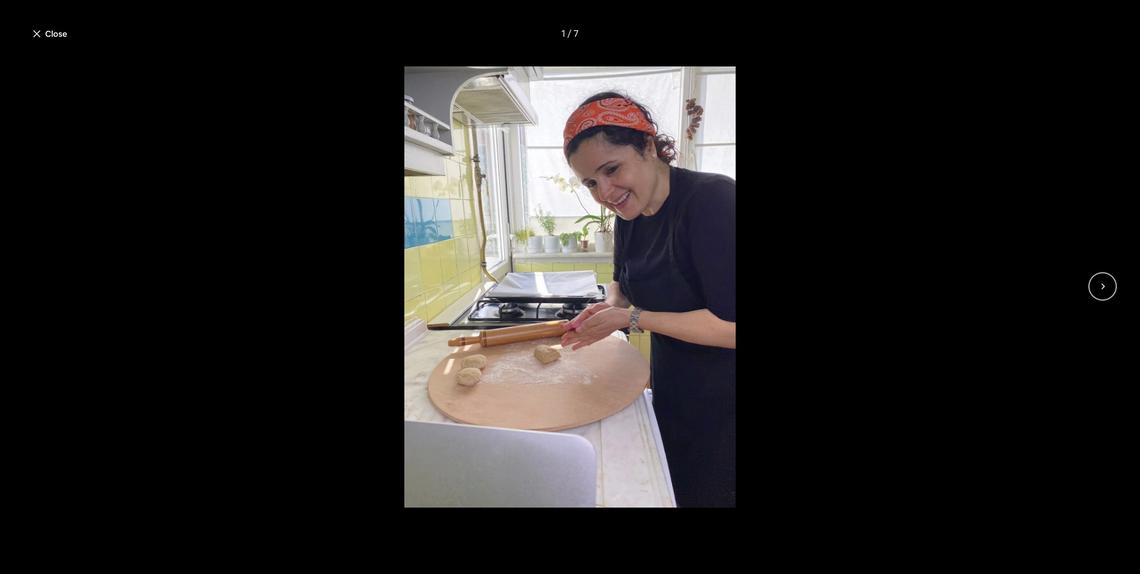 Task type: vqa. For each thing, say whether or not it's contained in the screenshot.
out
no



Task type: locate. For each thing, give the bounding box(es) containing it.
experience photo 4 image
[[711, 166, 898, 413], [711, 166, 898, 413]]

streetfood
[[403, 110, 484, 131]]

experience photo 2 image
[[616, 166, 706, 287], [616, 166, 706, 287]]

experience cover photo image
[[57, 67, 1083, 508], [57, 67, 1083, 508], [233, 166, 420, 413], [233, 166, 420, 413]]

7
[[574, 27, 579, 40]]

experience
[[275, 442, 342, 458]]

bake
[[233, 110, 268, 131]]

prices
[[724, 473, 747, 483]]

english
[[317, 462, 348, 474]]

in
[[307, 462, 315, 474]]

with
[[522, 110, 557, 131]]

/
[[567, 27, 571, 40]]

learn more about the host, fatma. image
[[588, 442, 621, 475], [588, 442, 621, 475]]

experience photo 1 image
[[425, 166, 611, 413], [425, 166, 611, 413]]

experience photo 3 image
[[616, 292, 706, 413], [616, 292, 706, 413]]

$26
[[725, 456, 748, 473]]

turkish
[[347, 110, 400, 131]]



Task type: describe. For each thing, give the bounding box(es) containing it.
fatima
[[560, 110, 609, 131]]

and
[[350, 462, 366, 474]]

pide
[[487, 110, 518, 131]]

1
[[561, 27, 565, 40]]

online experience hosted by fatma hosted in english and german
[[233, 442, 445, 474]]

bake authentic turkish streetfood pide with fatima
[[233, 110, 609, 131]]

by fatma
[[390, 442, 445, 458]]

all
[[714, 473, 722, 483]]

online
[[233, 442, 272, 458]]

german
[[368, 462, 404, 474]]

from $26 show all prices
[[691, 456, 748, 483]]

show all prices button
[[691, 473, 747, 483]]

authentic
[[272, 110, 344, 131]]

1 / 7
[[561, 27, 579, 40]]

hosted
[[273, 462, 305, 474]]

hosted
[[345, 442, 387, 458]]

show
[[691, 473, 712, 483]]

from
[[691, 456, 722, 473]]



